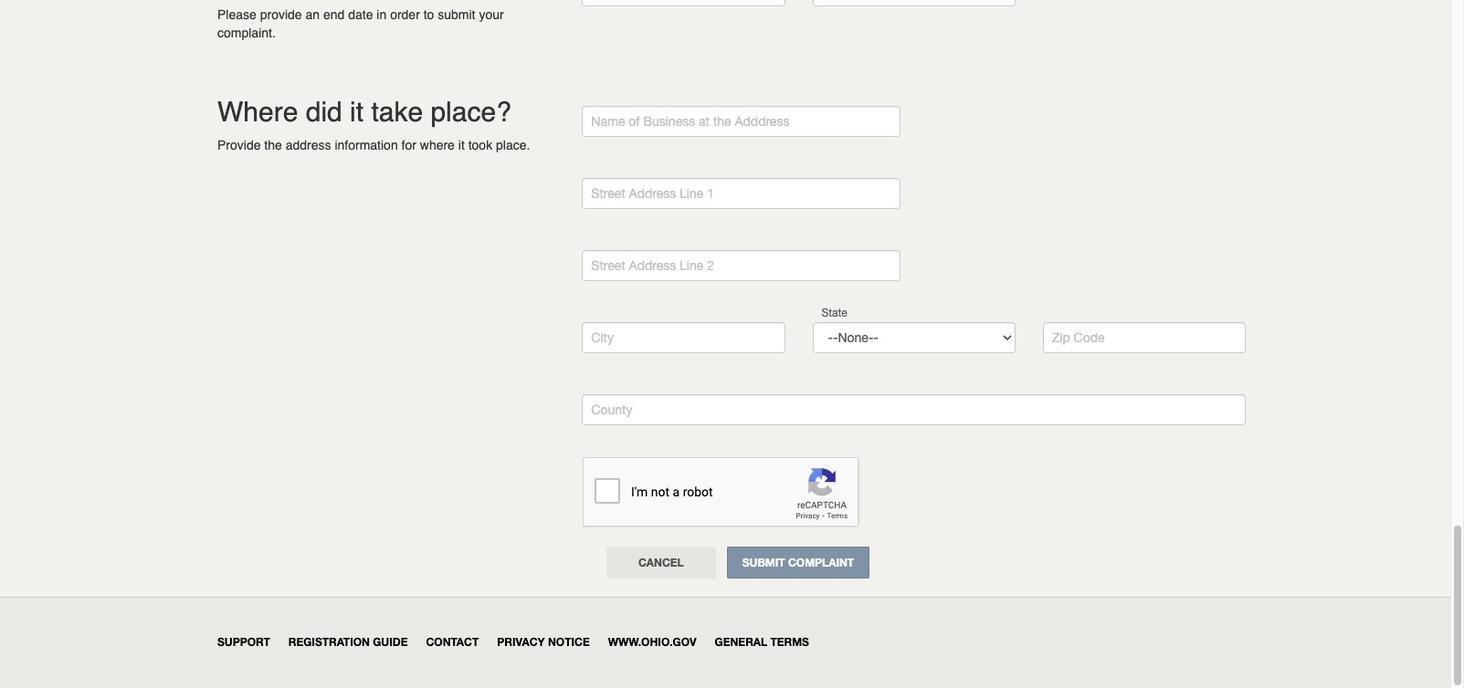Task type: locate. For each thing, give the bounding box(es) containing it.
it right did
[[350, 96, 364, 128]]

street down "name"
[[591, 186, 625, 201]]

general terms link
[[715, 636, 809, 650]]

Zip Code text field
[[1043, 322, 1246, 353]]

2 street from the top
[[591, 258, 625, 273]]

an
[[306, 7, 320, 22]]

1 horizontal spatial the
[[713, 114, 731, 129]]

1 vertical spatial the
[[264, 138, 282, 152]]

information
[[335, 138, 398, 152]]

general terms
[[715, 636, 809, 650]]

provide
[[260, 7, 302, 22]]

please provide an end date in order to submit your complaint.
[[217, 7, 504, 40]]

0 horizontal spatial the
[[264, 138, 282, 152]]

zip
[[1052, 331, 1070, 345]]

street
[[591, 186, 625, 201], [591, 258, 625, 273]]

None button
[[727, 547, 870, 579]]

address
[[629, 186, 676, 201], [629, 258, 676, 273]]

complaint.
[[217, 25, 276, 40]]

0 horizontal spatial it
[[350, 96, 364, 128]]

the right at
[[713, 114, 731, 129]]

line
[[680, 186, 704, 201], [680, 258, 704, 273]]

registration
[[288, 636, 370, 650]]

1 line from the top
[[680, 186, 704, 201]]

guide
[[373, 636, 408, 650]]

business
[[643, 114, 695, 129]]

for
[[402, 138, 416, 152]]

contact link
[[426, 636, 479, 650]]

end
[[323, 7, 345, 22]]

Start Date text field
[[582, 0, 785, 6]]

line left 2
[[680, 258, 704, 273]]

street for street address line 1
[[591, 186, 625, 201]]

line left 1
[[680, 186, 704, 201]]

line for 2
[[680, 258, 704, 273]]

address for 1
[[629, 186, 676, 201]]

1 address from the top
[[629, 186, 676, 201]]

0 vertical spatial address
[[629, 186, 676, 201]]

Street Address Line 2 text field
[[582, 250, 900, 281]]

2 line from the top
[[680, 258, 704, 273]]

www.ohio.gov
[[608, 636, 697, 650]]

address left 1
[[629, 186, 676, 201]]

0 vertical spatial line
[[680, 186, 704, 201]]

order
[[390, 7, 420, 22]]

did
[[306, 96, 342, 128]]

where
[[420, 138, 455, 152]]

1 horizontal spatial it
[[458, 138, 465, 152]]

it left took
[[458, 138, 465, 152]]

1 vertical spatial street
[[591, 258, 625, 273]]

contact
[[426, 636, 479, 650]]

city
[[591, 331, 614, 345]]

registration guide
[[288, 636, 408, 650]]

privacy
[[497, 636, 545, 650]]

0 vertical spatial it
[[350, 96, 364, 128]]

the
[[713, 114, 731, 129], [264, 138, 282, 152]]

adddress
[[735, 114, 790, 129]]

1 vertical spatial address
[[629, 258, 676, 273]]

1 vertical spatial it
[[458, 138, 465, 152]]

address left 2
[[629, 258, 676, 273]]

street up 'city' on the left of page
[[591, 258, 625, 273]]

2 address from the top
[[629, 258, 676, 273]]

place?
[[431, 96, 511, 128]]

of
[[629, 114, 640, 129]]

registration guide link
[[288, 636, 408, 650]]

submit
[[438, 7, 475, 22]]

the right provide
[[264, 138, 282, 152]]

address for 2
[[629, 258, 676, 273]]

street address line 1
[[591, 186, 714, 201]]

0 vertical spatial the
[[713, 114, 731, 129]]

0 vertical spatial street
[[591, 186, 625, 201]]

1 street from the top
[[591, 186, 625, 201]]

it
[[350, 96, 364, 128], [458, 138, 465, 152]]

1 vertical spatial line
[[680, 258, 704, 273]]



Task type: vqa. For each thing, say whether or not it's contained in the screenshot.
2 Address
yes



Task type: describe. For each thing, give the bounding box(es) containing it.
street address line 2
[[591, 258, 714, 273]]

county
[[591, 403, 633, 417]]

where
[[217, 96, 298, 128]]

line for 1
[[680, 186, 704, 201]]

City text field
[[582, 322, 785, 353]]

Name of Business at the Adddress text field
[[582, 106, 900, 137]]

zip code
[[1052, 331, 1105, 345]]

address
[[286, 138, 331, 152]]

support
[[217, 636, 270, 650]]

1
[[707, 186, 714, 201]]

name
[[591, 114, 625, 129]]

state
[[822, 307, 847, 320]]

street for street address line 2
[[591, 258, 625, 273]]

take
[[371, 96, 423, 128]]

at
[[699, 114, 710, 129]]

County text field
[[582, 395, 1246, 426]]

support link
[[217, 636, 270, 650]]

place.
[[496, 138, 530, 152]]

Street Address Line 1 text field
[[582, 178, 900, 209]]

to
[[424, 7, 434, 22]]

provide the address information for where it took place.
[[217, 138, 530, 152]]

2
[[707, 258, 714, 273]]

your
[[479, 7, 504, 22]]

took
[[468, 138, 492, 152]]

terms
[[770, 636, 809, 650]]

cancel link
[[606, 547, 716, 579]]

please
[[217, 7, 257, 22]]

www.ohio.gov link
[[608, 636, 697, 650]]

code
[[1074, 331, 1105, 345]]

in
[[377, 7, 387, 22]]

privacy notice
[[497, 636, 590, 650]]

provide
[[217, 138, 261, 152]]

date
[[348, 7, 373, 22]]

name of business at the adddress
[[591, 114, 790, 129]]

where did it take place?
[[217, 96, 511, 128]]

End Date text field
[[813, 0, 1016, 6]]

general
[[715, 636, 767, 650]]

privacy notice link
[[497, 636, 590, 650]]

cancel
[[638, 556, 684, 570]]

notice
[[548, 636, 590, 650]]



